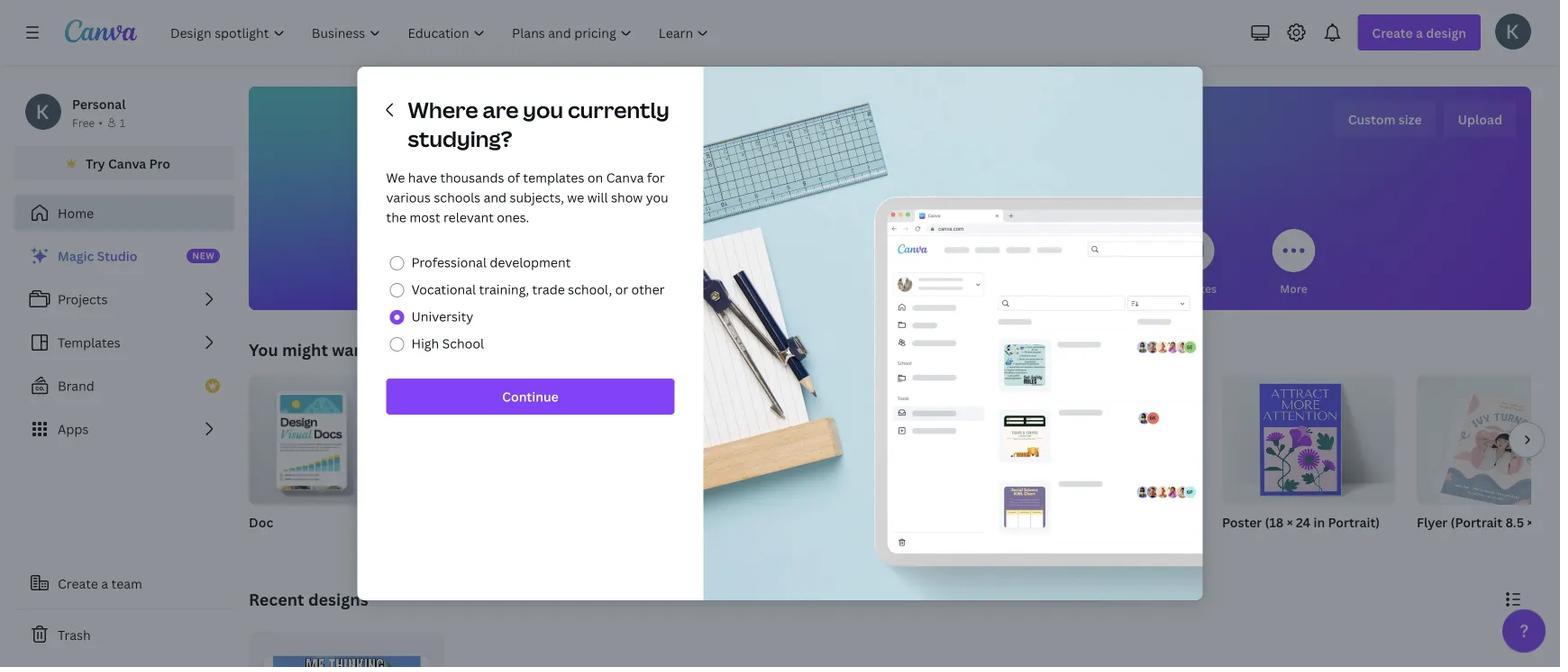 Task type: vqa. For each thing, say whether or not it's contained in the screenshot.
(Square)
yes



Task type: locate. For each thing, give the bounding box(es) containing it.
various
[[386, 189, 431, 206]]

other
[[631, 281, 665, 298]]

will inside we have thousands of templates on canva for various schools and subjects, we will show you the most relevant ones.
[[587, 189, 608, 206]]

new
[[192, 250, 215, 262]]

designs
[[308, 588, 368, 610]]

poster (18 × 24 in portrait) group
[[1222, 375, 1395, 553]]

free
[[72, 115, 95, 130]]

0 horizontal spatial in
[[1314, 513, 1325, 530]]

6 group from the left
[[1222, 375, 1395, 505]]

today?
[[986, 107, 1087, 146]]

social media button
[[857, 216, 924, 310]]

canva up show
[[606, 169, 644, 186]]

4 group from the left
[[833, 375, 1006, 505]]

high
[[411, 335, 439, 352]]

list
[[14, 238, 234, 447]]

1 horizontal spatial canva
[[606, 169, 644, 186]]

you inside where are you currently studying?
[[523, 95, 563, 124]]

create
[[58, 575, 98, 592]]

social
[[857, 281, 889, 296]]

× left 24
[[1287, 513, 1293, 530]]

products
[[1082, 281, 1130, 296]]

2 × from the left
[[1527, 513, 1534, 530]]

professional development
[[411, 254, 571, 271]]

0 horizontal spatial canva
[[108, 155, 146, 172]]

vocational training, trade school, or other
[[411, 281, 665, 298]]

3 group from the left
[[638, 375, 811, 505]]

apps
[[58, 420, 89, 438]]

where
[[408, 95, 478, 124]]

relevant
[[444, 209, 494, 226]]

option group
[[386, 249, 675, 357]]

group for doc
[[249, 375, 422, 505]]

media
[[891, 281, 924, 296]]

1 horizontal spatial in
[[1553, 513, 1560, 530]]

8.5
[[1506, 513, 1524, 530]]

canva inside try canva pro button
[[108, 155, 146, 172]]

1 vertical spatial will
[[587, 189, 608, 206]]

for
[[647, 169, 665, 186]]

you down for
[[646, 189, 669, 206]]

presentation (16:9)
[[638, 513, 755, 530]]

try
[[86, 155, 105, 172]]

you left design
[[828, 107, 882, 146]]

trash link
[[14, 617, 234, 653]]

recent designs
[[249, 588, 368, 610]]

2 group from the left
[[443, 375, 617, 505]]

create a team
[[58, 575, 142, 592]]

presentations button
[[753, 216, 826, 310]]

we have thousands of templates on canva for various schools and subjects, we will show you the most relevant ones.
[[386, 169, 669, 226]]

in inside poster (18 × 24 in portrait) group
[[1314, 513, 1325, 530]]

high school
[[411, 335, 484, 352]]

trash
[[58, 626, 91, 643]]

of
[[507, 169, 520, 186]]

poster
[[1222, 513, 1262, 530]]

currently
[[568, 95, 670, 124]]

top level navigation element
[[159, 14, 724, 50]]

post
[[1092, 513, 1120, 530]]

will down on
[[587, 189, 608, 206]]

7 group from the left
[[1417, 375, 1560, 511]]

school
[[442, 335, 484, 352]]

•
[[98, 115, 103, 130]]

and
[[484, 189, 507, 206]]

home
[[58, 204, 94, 221]]

0 vertical spatial will
[[776, 107, 822, 146]]

canva right try
[[108, 155, 146, 172]]

try canva pro button
[[14, 146, 234, 180]]

you right for
[[486, 281, 506, 296]]

× left "11"
[[1527, 513, 1534, 530]]

doc group
[[249, 375, 422, 553]]

0 horizontal spatial ×
[[1287, 513, 1293, 530]]

5 group from the left
[[1028, 375, 1201, 505]]

group for instagram post (square)
[[1028, 375, 1201, 505]]

will right what
[[776, 107, 822, 146]]

websites button
[[1169, 216, 1217, 310]]

will
[[776, 107, 822, 146], [587, 189, 608, 206]]

canva inside we have thousands of templates on canva for various schools and subjects, we will show you the most relevant ones.
[[606, 169, 644, 186]]

1 in from the left
[[1314, 513, 1325, 530]]

1 group from the left
[[249, 375, 422, 505]]

canva
[[108, 155, 146, 172], [606, 169, 644, 186]]

in right 24
[[1314, 513, 1325, 530]]

in
[[1314, 513, 1325, 530], [1553, 513, 1560, 530]]

24
[[1296, 513, 1311, 530]]

university
[[411, 308, 474, 325]]

2 in from the left
[[1553, 513, 1560, 530]]

presentations
[[753, 281, 826, 296]]

training,
[[479, 281, 529, 298]]

video group
[[833, 375, 1006, 553]]

in right "11"
[[1553, 513, 1560, 530]]

what will you design today?
[[693, 107, 1087, 146]]

brand
[[58, 377, 94, 394]]

for you
[[467, 281, 506, 296]]

thousands
[[440, 169, 504, 186]]

more
[[1280, 281, 1308, 296]]

group
[[249, 375, 422, 505], [443, 375, 617, 505], [638, 375, 811, 505], [833, 375, 1006, 505], [1028, 375, 1201, 505], [1222, 375, 1395, 505], [1417, 375, 1560, 511]]

poster (18 × 24 in portrait)
[[1222, 513, 1380, 530]]

for
[[467, 281, 484, 296]]

1 horizontal spatial will
[[776, 107, 822, 146]]

you right are
[[523, 95, 563, 124]]

websites
[[1169, 281, 1217, 296]]

flyer (portrait 8.5 × 11 in) group
[[1417, 375, 1560, 553]]

1 × from the left
[[1287, 513, 1293, 530]]

doc
[[249, 513, 273, 530]]

0 horizontal spatial will
[[587, 189, 608, 206]]

you
[[249, 338, 278, 361]]

group for video
[[833, 375, 1006, 505]]

(square)
[[1123, 513, 1175, 530]]

option group containing professional development
[[386, 249, 675, 357]]

have
[[408, 169, 437, 186]]

pro
[[149, 155, 170, 172]]

× inside poster (18 × 24 in portrait) group
[[1287, 513, 1293, 530]]

where are you currently studying?
[[408, 95, 670, 153]]

apps link
[[14, 411, 234, 447]]

None search field
[[620, 168, 1161, 204]]

whiteboards button
[[655, 216, 722, 310]]

1 horizontal spatial ×
[[1527, 513, 1534, 530]]



Task type: describe. For each thing, give the bounding box(es) containing it.
to
[[374, 338, 391, 361]]

subjects,
[[510, 189, 564, 206]]

home link
[[14, 195, 234, 231]]

might
[[282, 338, 328, 361]]

the
[[386, 209, 406, 226]]

design
[[888, 107, 980, 146]]

magic
[[58, 247, 94, 265]]

docs button
[[566, 216, 609, 310]]

you inside we have thousands of templates on canva for various schools and subjects, we will show you the most relevant ones.
[[646, 189, 669, 206]]

group for poster (18 × 24 in portrait)
[[1222, 375, 1395, 505]]

templates
[[523, 169, 584, 186]]

on
[[588, 169, 603, 186]]

templates link
[[14, 325, 234, 361]]

try...
[[395, 338, 431, 361]]

docs
[[574, 281, 600, 296]]

presentation (16:9) group
[[638, 375, 811, 553]]

print products button
[[1054, 216, 1130, 310]]

trade
[[532, 281, 565, 298]]

magic studio
[[58, 247, 137, 265]]

in inside "flyer (portrait 8.5 × 11 in)" group
[[1553, 513, 1560, 530]]

brand link
[[14, 368, 234, 404]]

want
[[332, 338, 371, 361]]

are
[[483, 95, 519, 124]]

ones.
[[497, 209, 529, 226]]

instagram post (square)
[[1028, 513, 1175, 530]]

whiteboards
[[655, 281, 722, 296]]

group for presentation (16:9)
[[638, 375, 811, 505]]

templates
[[58, 334, 120, 351]]

videos button
[[969, 216, 1013, 310]]

school,
[[568, 281, 612, 298]]

recent
[[249, 588, 304, 610]]

instagram
[[1028, 513, 1089, 530]]

11
[[1537, 513, 1550, 530]]

development
[[490, 254, 571, 271]]

presentation
[[638, 513, 717, 530]]

(portrait
[[1451, 513, 1503, 530]]

we
[[386, 169, 405, 186]]

video
[[833, 513, 868, 530]]

create a team button
[[14, 565, 234, 601]]

projects link
[[14, 281, 234, 317]]

continue button
[[386, 379, 675, 415]]

for you button
[[465, 216, 508, 310]]

portrait)
[[1328, 513, 1380, 530]]

flyer (portrait 8.5 × 11 in
[[1417, 513, 1560, 530]]

try canva pro
[[86, 155, 170, 172]]

flyer
[[1417, 513, 1448, 530]]

we
[[567, 189, 584, 206]]

more button
[[1272, 216, 1316, 310]]

show
[[611, 189, 643, 206]]

most
[[410, 209, 440, 226]]

(16:9)
[[720, 513, 755, 530]]

team
[[111, 575, 142, 592]]

social media
[[857, 281, 924, 296]]

studying?
[[408, 124, 512, 153]]

studio
[[97, 247, 137, 265]]

(18
[[1265, 513, 1284, 530]]

continue
[[502, 388, 559, 405]]

instagram post (square) group
[[1028, 375, 1201, 553]]

you inside button
[[486, 281, 506, 296]]

or
[[615, 281, 628, 298]]

videos
[[973, 281, 1009, 296]]

1
[[120, 115, 126, 130]]

group for flyer (portrait 8.5 × 11 in
[[1417, 375, 1560, 511]]

free •
[[72, 115, 103, 130]]

vocational
[[411, 281, 476, 298]]

× inside "flyer (portrait 8.5 × 11 in)" group
[[1527, 513, 1534, 530]]

schools
[[434, 189, 481, 206]]

list containing magic studio
[[14, 238, 234, 447]]

personal
[[72, 95, 126, 112]]

professional
[[411, 254, 487, 271]]

print products
[[1054, 281, 1130, 296]]



